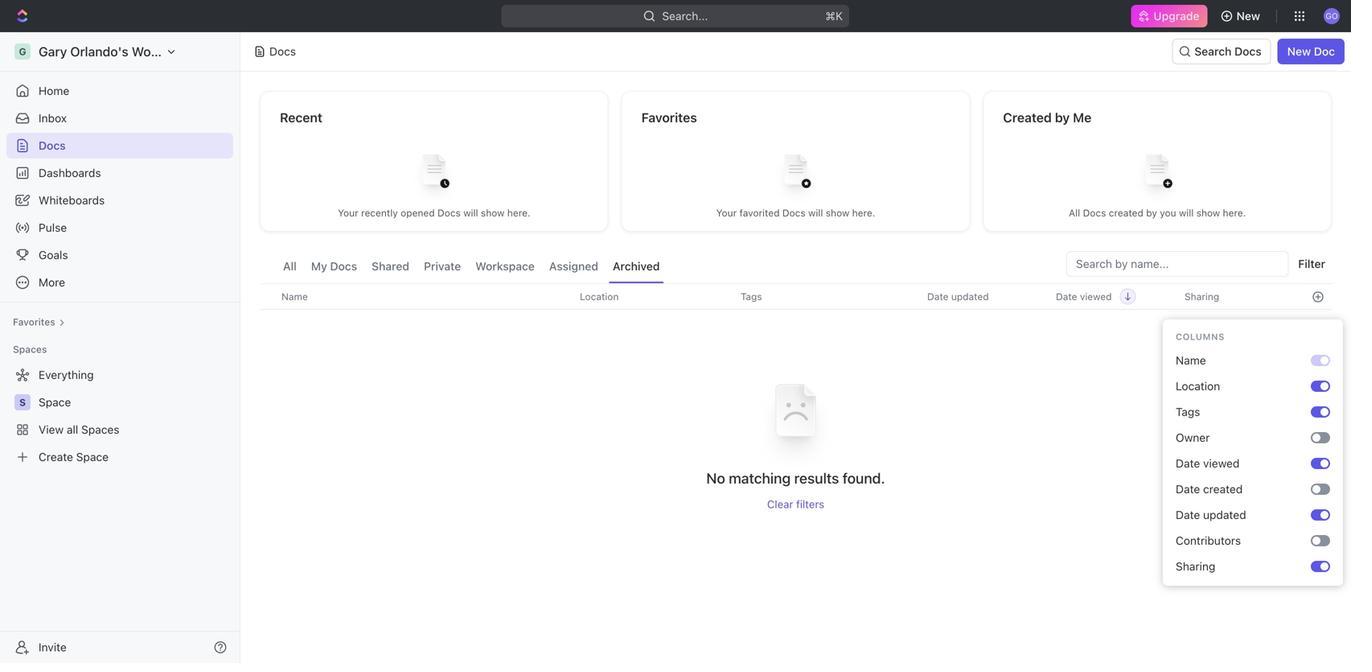 Task type: vqa. For each thing, say whether or not it's contained in the screenshot.
the left '&'
no



Task type: describe. For each thing, give the bounding box(es) containing it.
row containing name
[[260, 283, 1333, 310]]

dashboards link
[[6, 160, 233, 186]]

docs inside button
[[330, 260, 357, 273]]

spaces
[[13, 344, 47, 355]]

1 here. from the left
[[508, 207, 531, 218]]

favorites button
[[6, 312, 71, 332]]

2 will from the left
[[809, 207, 824, 218]]

invite
[[39, 641, 67, 654]]

docs inside the sidebar navigation
[[39, 139, 66, 152]]

search docs button
[[1173, 39, 1272, 64]]

contributors
[[1177, 534, 1242, 547]]

1 vertical spatial location
[[1177, 379, 1221, 393]]

1 will from the left
[[464, 207, 478, 218]]

dashboards
[[39, 166, 101, 179]]

found.
[[843, 470, 886, 487]]

tags inside no matching results found. table
[[741, 291, 763, 302]]

date viewed button
[[1047, 284, 1137, 309]]

workspace button
[[472, 251, 539, 283]]

new for new
[[1237, 9, 1261, 23]]

your for recent
[[338, 207, 359, 218]]

3 here. from the left
[[1224, 207, 1247, 218]]

date updated button
[[918, 284, 999, 309]]

archived button
[[609, 251, 664, 283]]

docs right favorited
[[783, 207, 806, 218]]

3 show from the left
[[1197, 207, 1221, 218]]

all button
[[279, 251, 301, 283]]

2 show from the left
[[826, 207, 850, 218]]

1 horizontal spatial name
[[1177, 354, 1207, 367]]

search docs
[[1195, 45, 1262, 58]]

1 vertical spatial created
[[1204, 482, 1244, 496]]

goals link
[[6, 242, 233, 268]]

date updated inside date updated button
[[928, 291, 990, 302]]

no matching results found. table
[[260, 283, 1333, 511]]

sharing inside no matching results found. table
[[1185, 291, 1220, 302]]

2 here. from the left
[[853, 207, 876, 218]]

no matching results found. row
[[260, 363, 1333, 511]]

you
[[1161, 207, 1177, 218]]

3 will from the left
[[1180, 207, 1195, 218]]

assigned button
[[546, 251, 603, 283]]

my docs
[[311, 260, 357, 273]]

updated inside button
[[952, 291, 990, 302]]

pulse
[[39, 221, 67, 234]]

recent
[[280, 110, 323, 125]]

new doc button
[[1279, 39, 1346, 64]]

your for favorites
[[717, 207, 737, 218]]

upgrade
[[1154, 9, 1200, 23]]

docs inside button
[[1235, 45, 1262, 58]]

favorited
[[740, 207, 780, 218]]

upgrade link
[[1132, 5, 1208, 27]]

Search by name... text field
[[1077, 252, 1280, 276]]

shared
[[372, 260, 410, 273]]

new for new doc
[[1288, 45, 1312, 58]]

docs link
[[6, 133, 233, 159]]

1 vertical spatial tags
[[1177, 405, 1201, 418]]

columns
[[1177, 332, 1226, 342]]

filters
[[797, 498, 825, 511]]

1 show from the left
[[481, 207, 505, 218]]

name inside no matching results found. table
[[282, 291, 308, 302]]

home
[[39, 84, 69, 97]]

new button
[[1215, 3, 1271, 29]]

created by me
[[1004, 110, 1092, 125]]

matching
[[729, 470, 791, 487]]

pulse link
[[6, 215, 233, 241]]

created
[[1004, 110, 1052, 125]]

search...
[[663, 9, 709, 23]]



Task type: locate. For each thing, give the bounding box(es) containing it.
workspace
[[476, 260, 535, 273]]

new
[[1237, 9, 1261, 23], [1288, 45, 1312, 58]]

1 horizontal spatial new
[[1288, 45, 1312, 58]]

docs down inbox
[[39, 139, 66, 152]]

updated
[[952, 291, 990, 302], [1204, 508, 1247, 521]]

1 horizontal spatial created
[[1204, 482, 1244, 496]]

by left you
[[1147, 207, 1158, 218]]

1 vertical spatial by
[[1147, 207, 1158, 218]]

new inside button
[[1237, 9, 1261, 23]]

1 horizontal spatial viewed
[[1204, 457, 1240, 470]]

1 horizontal spatial tags
[[1177, 405, 1201, 418]]

all docs created by you will show here.
[[1070, 207, 1247, 218]]

0 horizontal spatial all
[[283, 260, 297, 273]]

0 horizontal spatial by
[[1056, 110, 1071, 125]]

0 vertical spatial viewed
[[1081, 291, 1113, 302]]

will right you
[[1180, 207, 1195, 218]]

sharing
[[1185, 291, 1220, 302], [1177, 560, 1216, 573]]

goals
[[39, 248, 68, 262]]

sidebar navigation
[[0, 32, 241, 663]]

tree
[[6, 362, 233, 470]]

tags
[[741, 291, 763, 302], [1177, 405, 1201, 418]]

0 horizontal spatial name
[[282, 291, 308, 302]]

date
[[928, 291, 949, 302], [1057, 291, 1078, 302], [1177, 457, 1201, 470], [1177, 482, 1201, 496], [1177, 508, 1201, 521]]

assigned
[[550, 260, 599, 273]]

new doc
[[1288, 45, 1336, 58]]

whiteboards link
[[6, 188, 233, 213]]

all for all
[[283, 260, 297, 273]]

column header
[[260, 283, 278, 310]]

all for all docs created by you will show here.
[[1070, 207, 1081, 218]]

1 horizontal spatial date updated
[[1177, 508, 1247, 521]]

location inside no matching results found. table
[[580, 291, 619, 302]]

no created by me docs image
[[1126, 142, 1190, 206]]

archived
[[613, 260, 660, 273]]

viewed inside date viewed "button"
[[1081, 291, 1113, 302]]

viewed
[[1081, 291, 1113, 302], [1204, 457, 1240, 470]]

2 horizontal spatial will
[[1180, 207, 1195, 218]]

no matching results found.
[[707, 470, 886, 487]]

location
[[580, 291, 619, 302], [1177, 379, 1221, 393]]

shared button
[[368, 251, 414, 283]]

name
[[282, 291, 308, 302], [1177, 354, 1207, 367]]

here.
[[508, 207, 531, 218], [853, 207, 876, 218], [1224, 207, 1247, 218]]

home link
[[6, 78, 233, 104]]

no recent docs image
[[402, 142, 467, 206]]

0 horizontal spatial updated
[[952, 291, 990, 302]]

all
[[1070, 207, 1081, 218], [283, 260, 297, 273]]

your left favorited
[[717, 207, 737, 218]]

0 horizontal spatial created
[[1110, 207, 1144, 218]]

0 horizontal spatial favorites
[[13, 316, 55, 328]]

owner
[[1177, 431, 1211, 444]]

date created
[[1177, 482, 1244, 496]]

inbox
[[39, 111, 67, 125]]

1 vertical spatial all
[[283, 260, 297, 273]]

whiteboards
[[39, 194, 105, 207]]

by left me
[[1056, 110, 1071, 125]]

clear
[[768, 498, 794, 511]]

date updated
[[928, 291, 990, 302], [1177, 508, 1247, 521]]

location down assigned button
[[580, 291, 619, 302]]

1 horizontal spatial will
[[809, 207, 824, 218]]

0 horizontal spatial will
[[464, 207, 478, 218]]

0 vertical spatial all
[[1070, 207, 1081, 218]]

recently
[[361, 207, 398, 218]]

private button
[[420, 251, 465, 283]]

docs right the opened
[[438, 207, 461, 218]]

my
[[311, 260, 327, 273]]

will
[[464, 207, 478, 218], [809, 207, 824, 218], [1180, 207, 1195, 218]]

your recently opened docs will show here.
[[338, 207, 531, 218]]

1 horizontal spatial all
[[1070, 207, 1081, 218]]

2 horizontal spatial show
[[1197, 207, 1221, 218]]

your
[[338, 207, 359, 218], [717, 207, 737, 218]]

created left you
[[1110, 207, 1144, 218]]

show right you
[[1197, 207, 1221, 218]]

1 vertical spatial viewed
[[1204, 457, 1240, 470]]

private
[[424, 260, 461, 273]]

favorites inside button
[[13, 316, 55, 328]]

name down all button at the left top
[[282, 291, 308, 302]]

your favorited docs will show here.
[[717, 207, 876, 218]]

no data image
[[748, 363, 845, 469]]

0 vertical spatial location
[[580, 291, 619, 302]]

docs right my
[[330, 260, 357, 273]]

location down columns
[[1177, 379, 1221, 393]]

1 horizontal spatial location
[[1177, 379, 1221, 393]]

1 horizontal spatial updated
[[1204, 508, 1247, 521]]

opened
[[401, 207, 435, 218]]

0 horizontal spatial location
[[580, 291, 619, 302]]

1 vertical spatial name
[[1177, 354, 1207, 367]]

0 vertical spatial new
[[1237, 9, 1261, 23]]

0 horizontal spatial show
[[481, 207, 505, 218]]

tab list
[[279, 251, 664, 283]]

sharing up columns
[[1185, 291, 1220, 302]]

date viewed inside "button"
[[1057, 291, 1113, 302]]

show up workspace
[[481, 207, 505, 218]]

all inside button
[[283, 260, 297, 273]]

0 vertical spatial sharing
[[1185, 291, 1220, 302]]

will right the opened
[[464, 207, 478, 218]]

1 your from the left
[[338, 207, 359, 218]]

tree inside the sidebar navigation
[[6, 362, 233, 470]]

will down no favorited docs image
[[809, 207, 824, 218]]

docs left you
[[1084, 207, 1107, 218]]

1 vertical spatial date viewed
[[1177, 457, 1240, 470]]

your left recently
[[338, 207, 359, 218]]

0 vertical spatial by
[[1056, 110, 1071, 125]]

1 horizontal spatial favorites
[[642, 110, 698, 125]]

doc
[[1315, 45, 1336, 58]]

1 horizontal spatial by
[[1147, 207, 1158, 218]]

no favorited docs image
[[764, 142, 828, 206]]

new up search docs
[[1237, 9, 1261, 23]]

0 horizontal spatial new
[[1237, 9, 1261, 23]]

inbox link
[[6, 105, 233, 131]]

show
[[481, 207, 505, 218], [826, 207, 850, 218], [1197, 207, 1221, 218]]

2 horizontal spatial here.
[[1224, 207, 1247, 218]]

created
[[1110, 207, 1144, 218], [1204, 482, 1244, 496]]

new inside new doc button
[[1288, 45, 1312, 58]]

tab list containing all
[[279, 251, 664, 283]]

0 vertical spatial created
[[1110, 207, 1144, 218]]

0 vertical spatial updated
[[952, 291, 990, 302]]

docs right search
[[1235, 45, 1262, 58]]

⌘k
[[826, 9, 844, 23]]

new left doc
[[1288, 45, 1312, 58]]

0 horizontal spatial date updated
[[928, 291, 990, 302]]

1 horizontal spatial date viewed
[[1177, 457, 1240, 470]]

sharing down contributors on the bottom of the page
[[1177, 560, 1216, 573]]

date inside date updated button
[[928, 291, 949, 302]]

1 horizontal spatial your
[[717, 207, 737, 218]]

no
[[707, 470, 726, 487]]

my docs button
[[307, 251, 361, 283]]

0 vertical spatial name
[[282, 291, 308, 302]]

1 vertical spatial new
[[1288, 45, 1312, 58]]

search
[[1195, 45, 1232, 58]]

clear filters button
[[768, 498, 825, 511]]

0 horizontal spatial here.
[[508, 207, 531, 218]]

column header inside no matching results found. table
[[260, 283, 278, 310]]

results
[[795, 470, 840, 487]]

date viewed
[[1057, 291, 1113, 302], [1177, 457, 1240, 470]]

0 vertical spatial favorites
[[642, 110, 698, 125]]

clear filters
[[768, 498, 825, 511]]

2 your from the left
[[717, 207, 737, 218]]

docs
[[270, 45, 296, 58], [1235, 45, 1262, 58], [39, 139, 66, 152], [438, 207, 461, 218], [783, 207, 806, 218], [1084, 207, 1107, 218], [330, 260, 357, 273]]

0 horizontal spatial tags
[[741, 291, 763, 302]]

1 horizontal spatial here.
[[853, 207, 876, 218]]

1 vertical spatial sharing
[[1177, 560, 1216, 573]]

1 vertical spatial date updated
[[1177, 508, 1247, 521]]

me
[[1074, 110, 1092, 125]]

1 horizontal spatial show
[[826, 207, 850, 218]]

1 vertical spatial updated
[[1204, 508, 1247, 521]]

name down columns
[[1177, 354, 1207, 367]]

docs up recent at left
[[270, 45, 296, 58]]

row
[[260, 283, 1333, 310]]

show down no favorited docs image
[[826, 207, 850, 218]]

created up contributors on the bottom of the page
[[1204, 482, 1244, 496]]

1 vertical spatial favorites
[[13, 316, 55, 328]]

by
[[1056, 110, 1071, 125], [1147, 207, 1158, 218]]

0 vertical spatial date updated
[[928, 291, 990, 302]]

0 horizontal spatial your
[[338, 207, 359, 218]]

0 horizontal spatial viewed
[[1081, 291, 1113, 302]]

0 vertical spatial date viewed
[[1057, 291, 1113, 302]]

favorites
[[642, 110, 698, 125], [13, 316, 55, 328]]

0 vertical spatial tags
[[741, 291, 763, 302]]

date inside date viewed "button"
[[1057, 291, 1078, 302]]

0 horizontal spatial date viewed
[[1057, 291, 1113, 302]]



